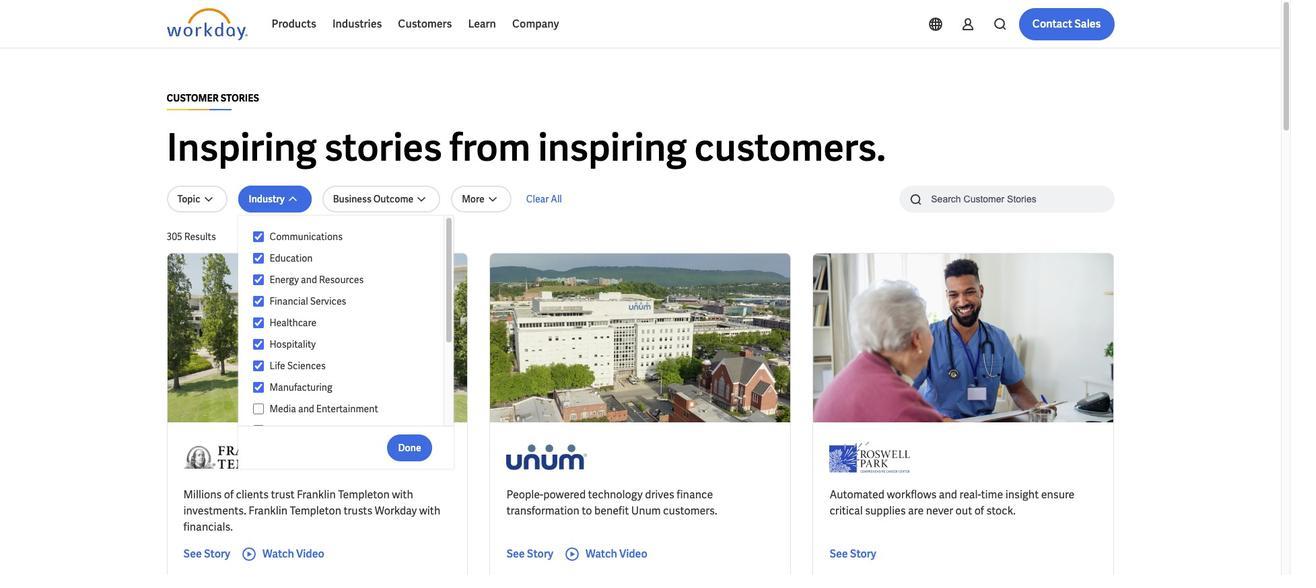 Task type: locate. For each thing, give the bounding box(es) containing it.
of inside millions of clients trust franklin templeton with investments. franklin templeton trusts workday with financials.
[[224, 488, 234, 502]]

0 horizontal spatial see story
[[184, 548, 230, 562]]

templeton down trust on the bottom left of the page
[[290, 504, 342, 519]]

0 vertical spatial templeton
[[338, 488, 390, 502]]

1 watch video from the left
[[263, 548, 325, 562]]

see story
[[184, 548, 230, 562], [507, 548, 554, 562], [830, 548, 877, 562]]

see for millions of clients trust franklin templeton with investments. franklin templeton trusts workday with financials.
[[184, 548, 202, 562]]

None checkbox
[[253, 231, 264, 243], [253, 253, 264, 265], [253, 317, 264, 329], [253, 339, 264, 351], [253, 425, 264, 437], [253, 231, 264, 243], [253, 253, 264, 265], [253, 317, 264, 329], [253, 339, 264, 351], [253, 425, 264, 437]]

to
[[582, 504, 592, 519]]

stories
[[324, 123, 442, 172]]

life sciences link
[[264, 358, 431, 375]]

more
[[462, 193, 485, 205]]

1 horizontal spatial video
[[620, 548, 648, 562]]

contact sales link
[[1020, 8, 1115, 40]]

watch video for unum
[[586, 548, 648, 562]]

see down critical
[[830, 548, 848, 562]]

roswell park comprehensive cancer center (roswell park cancer institute) image
[[830, 439, 911, 477]]

2 horizontal spatial see story
[[830, 548, 877, 562]]

2 see story from the left
[[507, 548, 554, 562]]

templeton
[[338, 488, 390, 502], [290, 504, 342, 519]]

watch video down millions of clients trust franklin templeton with investments. franklin templeton trusts workday with financials.
[[263, 548, 325, 562]]

2 watch video link from the left
[[564, 547, 648, 563]]

contact sales
[[1033, 17, 1102, 31]]

1 watch video link from the left
[[241, 547, 325, 563]]

1 horizontal spatial with
[[419, 504, 441, 519]]

0 horizontal spatial franklin
[[249, 504, 288, 519]]

go to the homepage image
[[167, 8, 248, 40]]

1 vertical spatial franklin
[[249, 504, 288, 519]]

industries button
[[325, 8, 390, 40]]

story down critical
[[851, 548, 877, 562]]

done button
[[388, 435, 432, 462]]

0 horizontal spatial see story link
[[184, 547, 230, 563]]

media and entertainment link
[[264, 401, 431, 418]]

1 vertical spatial customers.
[[664, 504, 718, 519]]

0 horizontal spatial watch
[[263, 548, 294, 562]]

and up financial services
[[301, 274, 317, 286]]

1 horizontal spatial of
[[975, 504, 985, 519]]

video down millions of clients trust franklin templeton with investments. franklin templeton trusts workday with financials.
[[296, 548, 325, 562]]

watch video down benefit
[[586, 548, 648, 562]]

franklin down trust on the bottom left of the page
[[249, 504, 288, 519]]

2 story from the left
[[527, 548, 554, 562]]

customers. inside the people-powered technology drives finance transformation to benefit unum customers.
[[664, 504, 718, 519]]

video for unum
[[620, 548, 648, 562]]

2 see story link from the left
[[507, 547, 554, 563]]

2 horizontal spatial story
[[851, 548, 877, 562]]

1 horizontal spatial watch
[[586, 548, 618, 562]]

see story link down financials.
[[184, 547, 230, 563]]

305 results
[[167, 231, 216, 243]]

0 horizontal spatial watch video
[[263, 548, 325, 562]]

watch video link for unum
[[564, 547, 648, 563]]

all
[[551, 193, 562, 205]]

2 horizontal spatial see story link
[[830, 547, 877, 563]]

2 watch video from the left
[[586, 548, 648, 562]]

templeton up trusts
[[338, 488, 390, 502]]

manufacturing
[[270, 382, 333, 394]]

1 vertical spatial with
[[419, 504, 441, 519]]

see story link for millions of clients trust franklin templeton with investments. franklin templeton trusts workday with financials.
[[184, 547, 230, 563]]

2 see from the left
[[507, 548, 525, 562]]

0 horizontal spatial see
[[184, 548, 202, 562]]

2 video from the left
[[620, 548, 648, 562]]

learn button
[[460, 8, 504, 40]]

of up investments.
[[224, 488, 234, 502]]

1 horizontal spatial watch video link
[[564, 547, 648, 563]]

1 horizontal spatial see story
[[507, 548, 554, 562]]

1 vertical spatial templeton
[[290, 504, 342, 519]]

transformation
[[507, 504, 580, 519]]

story for millions of clients trust franklin templeton with investments. franklin templeton trusts workday with financials.
[[204, 548, 230, 562]]

energy
[[270, 274, 299, 286]]

critical
[[830, 504, 863, 519]]

Search Customer Stories text field
[[924, 187, 1089, 211]]

customers.
[[695, 123, 886, 172], [664, 504, 718, 519]]

with right workday
[[419, 504, 441, 519]]

0 horizontal spatial story
[[204, 548, 230, 562]]

0 vertical spatial of
[[224, 488, 234, 502]]

1 see story from the left
[[184, 548, 230, 562]]

workflows
[[887, 488, 937, 502]]

see story link
[[184, 547, 230, 563], [507, 547, 554, 563], [830, 547, 877, 563]]

watch video link down millions of clients trust franklin templeton with investments. franklin templeton trusts workday with financials.
[[241, 547, 325, 563]]

story
[[204, 548, 230, 562], [527, 548, 554, 562], [851, 548, 877, 562]]

education
[[270, 253, 313, 265]]

0 vertical spatial with
[[392, 488, 413, 502]]

see story down critical
[[830, 548, 877, 562]]

1 horizontal spatial see
[[507, 548, 525, 562]]

more button
[[451, 186, 512, 213]]

real-
[[960, 488, 982, 502]]

video down unum
[[620, 548, 648, 562]]

media
[[270, 403, 296, 416]]

None checkbox
[[253, 274, 264, 286], [253, 296, 264, 308], [253, 360, 264, 372], [253, 382, 264, 394], [253, 403, 264, 416], [253, 274, 264, 286], [253, 296, 264, 308], [253, 360, 264, 372], [253, 382, 264, 394], [253, 403, 264, 416]]

story for people-powered technology drives finance transformation to benefit unum customers.
[[527, 548, 554, 562]]

0 vertical spatial franklin
[[297, 488, 336, 502]]

see story link down critical
[[830, 547, 877, 563]]

outcome
[[374, 193, 414, 205]]

with
[[392, 488, 413, 502], [419, 504, 441, 519]]

0 vertical spatial customers.
[[695, 123, 886, 172]]

energy and resources link
[[264, 272, 431, 288]]

1 story from the left
[[204, 548, 230, 562]]

2 watch from the left
[[586, 548, 618, 562]]

watch for unum
[[586, 548, 618, 562]]

1 horizontal spatial see story link
[[507, 547, 554, 563]]

3 see story from the left
[[830, 548, 877, 562]]

see for people-powered technology drives finance transformation to benefit unum customers.
[[507, 548, 525, 562]]

1 watch from the left
[[263, 548, 294, 562]]

company button
[[504, 8, 567, 40]]

1 video from the left
[[296, 548, 325, 562]]

3 story from the left
[[851, 548, 877, 562]]

0 horizontal spatial of
[[224, 488, 234, 502]]

with up workday
[[392, 488, 413, 502]]

business
[[333, 193, 372, 205]]

see story down financials.
[[184, 548, 230, 562]]

1 horizontal spatial watch video
[[586, 548, 648, 562]]

technology
[[588, 488, 643, 502]]

out
[[956, 504, 973, 519]]

1 see from the left
[[184, 548, 202, 562]]

see story link for people-powered technology drives finance transformation to benefit unum customers.
[[507, 547, 554, 563]]

and down manufacturing
[[298, 403, 314, 416]]

inspiring
[[167, 123, 317, 172]]

1 see story link from the left
[[184, 547, 230, 563]]

automated
[[830, 488, 885, 502]]

and
[[301, 274, 317, 286], [298, 403, 314, 416], [939, 488, 958, 502]]

sciences
[[287, 360, 326, 372]]

2 horizontal spatial see
[[830, 548, 848, 562]]

and for resources
[[301, 274, 317, 286]]

1 vertical spatial of
[[975, 504, 985, 519]]

see story link down transformation
[[507, 547, 554, 563]]

story down financials.
[[204, 548, 230, 562]]

0 horizontal spatial video
[[296, 548, 325, 562]]

entertainment
[[316, 403, 378, 416]]

and inside 'link'
[[298, 403, 314, 416]]

see
[[184, 548, 202, 562], [507, 548, 525, 562], [830, 548, 848, 562]]

story down transformation
[[527, 548, 554, 562]]

1 vertical spatial and
[[298, 403, 314, 416]]

see story down transformation
[[507, 548, 554, 562]]

franklin
[[297, 488, 336, 502], [249, 504, 288, 519]]

watch down benefit
[[586, 548, 618, 562]]

of
[[224, 488, 234, 502], [975, 504, 985, 519]]

communications link
[[264, 229, 431, 245]]

0 horizontal spatial watch video link
[[241, 547, 325, 563]]

1 horizontal spatial story
[[527, 548, 554, 562]]

watch
[[263, 548, 294, 562], [586, 548, 618, 562]]

watch video link down benefit
[[564, 547, 648, 563]]

of right out on the bottom of the page
[[975, 504, 985, 519]]

franklin right trust on the bottom left of the page
[[297, 488, 336, 502]]

see down financials.
[[184, 548, 202, 562]]

and up the never
[[939, 488, 958, 502]]

see down transformation
[[507, 548, 525, 562]]

2 vertical spatial and
[[939, 488, 958, 502]]

resources
[[319, 274, 364, 286]]

clear all button
[[523, 186, 566, 213]]

watch video
[[263, 548, 325, 562], [586, 548, 648, 562]]

financial
[[270, 296, 308, 308]]

sales
[[1075, 17, 1102, 31]]

financial services
[[270, 296, 347, 308]]

0 vertical spatial and
[[301, 274, 317, 286]]

finance
[[677, 488, 713, 502]]

watch down millions of clients trust franklin templeton with investments. franklin templeton trusts workday with financials.
[[263, 548, 294, 562]]

video
[[296, 548, 325, 562], [620, 548, 648, 562]]



Task type: vqa. For each thing, say whether or not it's contained in the screenshot.
topmost 'in'
no



Task type: describe. For each thing, give the bounding box(es) containing it.
company
[[513, 17, 559, 31]]

workday
[[375, 504, 417, 519]]

clear all
[[527, 193, 562, 205]]

financial services link
[[264, 294, 431, 310]]

products
[[272, 17, 316, 31]]

customers button
[[390, 8, 460, 40]]

millions of clients trust franklin templeton with investments. franklin templeton trusts workday with financials.
[[184, 488, 441, 535]]

services
[[310, 296, 347, 308]]

healthcare
[[270, 317, 317, 329]]

customer stories
[[167, 92, 259, 104]]

industry button
[[238, 186, 312, 213]]

education link
[[264, 251, 431, 267]]

customers
[[398, 17, 452, 31]]

contact
[[1033, 17, 1073, 31]]

trust
[[271, 488, 295, 502]]

never
[[927, 504, 954, 519]]

investments.
[[184, 504, 246, 519]]

and for entertainment
[[298, 403, 314, 416]]

1 horizontal spatial franklin
[[297, 488, 336, 502]]

manufacturing link
[[264, 380, 431, 396]]

watch video for franklin
[[263, 548, 325, 562]]

stories
[[221, 92, 259, 104]]

hospitality
[[270, 339, 316, 351]]

energy and resources
[[270, 274, 364, 286]]

learn
[[468, 17, 496, 31]]

watch video link for franklin
[[241, 547, 325, 563]]

financials.
[[184, 521, 233, 535]]

customer
[[167, 92, 219, 104]]

ensure
[[1042, 488, 1075, 502]]

and inside automated workflows and real-time insight ensure critical supplies are never out of stock.
[[939, 488, 958, 502]]

supplies
[[866, 504, 906, 519]]

people-
[[507, 488, 544, 502]]

clear
[[527, 193, 549, 205]]

nonprofit link
[[264, 423, 431, 439]]

clients
[[236, 488, 269, 502]]

millions
[[184, 488, 222, 502]]

from
[[450, 123, 531, 172]]

insight
[[1006, 488, 1039, 502]]

unum image
[[507, 439, 588, 477]]

media and entertainment
[[270, 403, 378, 416]]

stock.
[[987, 504, 1016, 519]]

hospitality link
[[264, 337, 431, 353]]

unum
[[632, 504, 661, 519]]

3 see from the left
[[830, 548, 848, 562]]

benefit
[[595, 504, 629, 519]]

inspiring stories from inspiring customers.
[[167, 123, 886, 172]]

industries
[[333, 17, 382, 31]]

life
[[270, 360, 285, 372]]

life sciences
[[270, 360, 326, 372]]

business outcome button
[[322, 186, 441, 213]]

automated workflows and real-time insight ensure critical supplies are never out of stock.
[[830, 488, 1075, 519]]

topic button
[[167, 186, 227, 213]]

time
[[982, 488, 1004, 502]]

0 horizontal spatial with
[[392, 488, 413, 502]]

drives
[[645, 488, 675, 502]]

healthcare link
[[264, 315, 431, 331]]

3 see story link from the left
[[830, 547, 877, 563]]

of inside automated workflows and real-time insight ensure critical supplies are never out of stock.
[[975, 504, 985, 519]]

business outcome
[[333, 193, 414, 205]]

305
[[167, 231, 182, 243]]

video for franklin
[[296, 548, 325, 562]]

see story for people-powered technology drives finance transformation to benefit unum customers.
[[507, 548, 554, 562]]

topic
[[177, 193, 200, 205]]

products button
[[264, 8, 325, 40]]

done
[[398, 442, 421, 454]]

inspiring
[[538, 123, 687, 172]]

trusts
[[344, 504, 373, 519]]

results
[[184, 231, 216, 243]]

franklin templeton companies, llc image
[[184, 439, 302, 477]]

are
[[909, 504, 924, 519]]

powered
[[544, 488, 586, 502]]

watch for franklin
[[263, 548, 294, 562]]

people-powered technology drives finance transformation to benefit unum customers.
[[507, 488, 718, 519]]

communications
[[270, 231, 343, 243]]

see story for millions of clients trust franklin templeton with investments. franklin templeton trusts workday with financials.
[[184, 548, 230, 562]]

nonprofit
[[270, 425, 311, 437]]

industry
[[249, 193, 285, 205]]



